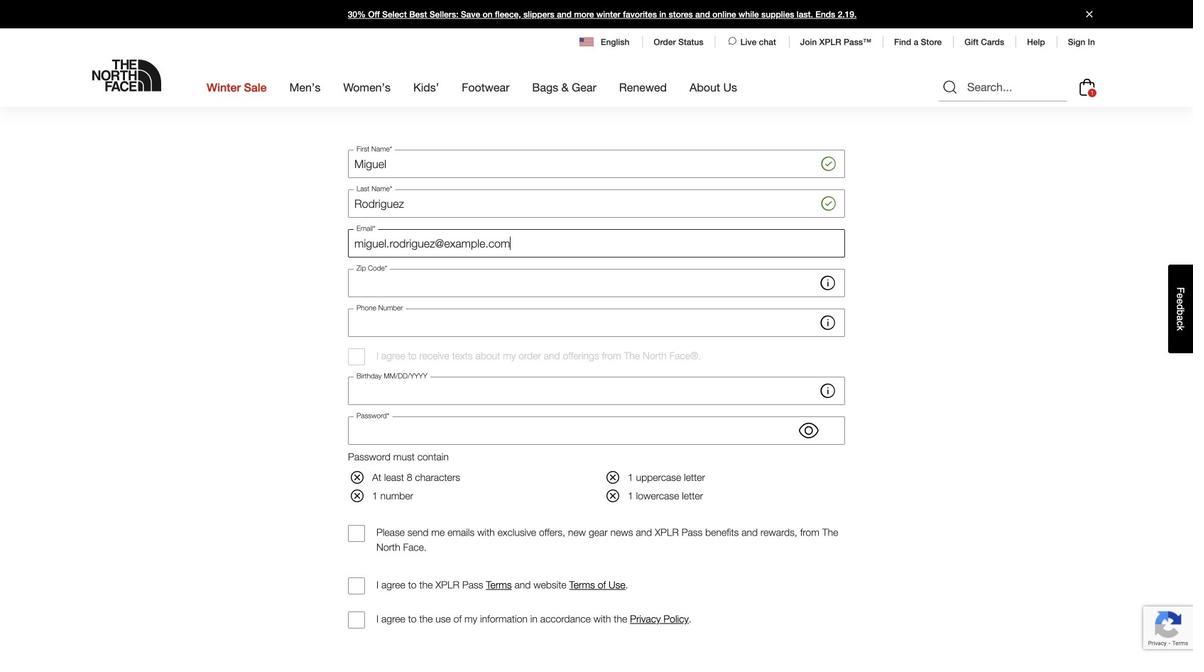 Task type: locate. For each thing, give the bounding box(es) containing it.
close image
[[1080, 11, 1099, 17]]

info image
[[818, 273, 838, 293], [818, 313, 838, 333]]

switch visibility password image
[[799, 421, 819, 441]]

Search search field
[[939, 73, 1067, 102]]

None password field
[[348, 417, 845, 445]]

None text field
[[348, 150, 845, 178], [348, 190, 845, 218], [348, 229, 845, 258], [348, 269, 845, 298], [348, 377, 845, 406], [348, 150, 845, 178], [348, 190, 845, 218], [348, 229, 845, 258], [348, 269, 845, 298], [348, 377, 845, 406]]

None checkbox
[[348, 526, 365, 543], [348, 578, 365, 595], [348, 612, 365, 629], [348, 526, 365, 543], [348, 578, 365, 595], [348, 612, 365, 629]]

0 vertical spatial info image
[[818, 273, 838, 293]]

search all image
[[942, 79, 959, 96]]

the north face home page image
[[92, 60, 161, 92]]

None checkbox
[[348, 349, 365, 366]]

1 vertical spatial info image
[[818, 313, 838, 333]]



Task type: describe. For each thing, give the bounding box(es) containing it.
earn image
[[498, 0, 524, 16]]

1 info image from the top
[[818, 273, 838, 293]]

Phone Number telephone field
[[348, 309, 845, 337]]

info image
[[818, 381, 838, 401]]

2 info image from the top
[[818, 313, 838, 333]]

gear image
[[728, 0, 749, 16]]



Task type: vqa. For each thing, say whether or not it's contained in the screenshot.
Gear image
yes



